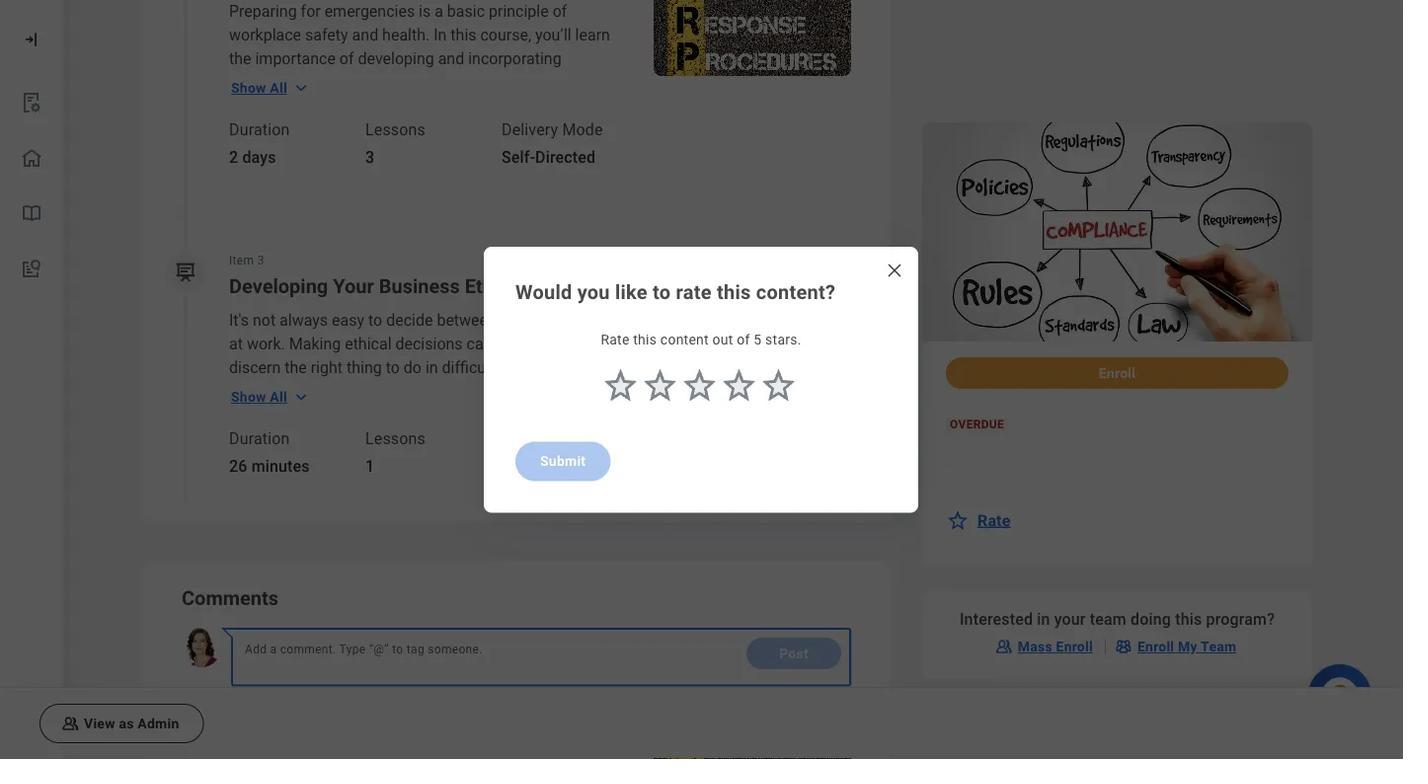Task type: locate. For each thing, give the bounding box(es) containing it.
0 horizontal spatial a
[[435, 2, 443, 21]]

0 horizontal spatial course,
[[276, 453, 327, 472]]

health.
[[382, 26, 430, 44]]

3 for item 3 developing your business ethics
[[257, 254, 264, 268]]

this inside preparing for emergencies is a basic principle of workplace safety and health. in this course, you'll learn the importance of developing and incorporating emergency action plans and fire prevention plans. we'll cover when plans are required, elements of a good evacuation plan, and the design and maintenance of good exit routes.
[[451, 26, 477, 44]]

1 delivery from the top
[[502, 121, 558, 139]]

view
[[84, 716, 115, 732]]

plans
[[358, 73, 396, 92], [313, 97, 351, 116]]

0 vertical spatial self-
[[502, 148, 535, 167]]

importance up emergency
[[255, 49, 336, 68]]

do
[[404, 359, 422, 377]]

business up but
[[343, 382, 406, 401]]

steps
[[259, 572, 298, 591]]

delivery for lessons 1
[[502, 430, 558, 448]]

mode
[[562, 121, 603, 139], [562, 430, 603, 448]]

2 horizontal spatial a
[[533, 97, 542, 116]]

duration 26 minutes
[[229, 430, 310, 476]]

1 vertical spatial media classroom image
[[60, 714, 80, 734]]

are inside preparing for emergencies is a basic principle of workplace safety and health. in this course, you'll learn the importance of developing and incorporating emergency action plans and fire prevention plans. we'll cover when plans are required, elements of a good evacuation plan, and the design and maintenance of good exit routes.
[[355, 97, 377, 116]]

0 horizontal spatial importance
[[255, 49, 336, 68]]

you
[[576, 359, 603, 377]]

to right easy
[[368, 311, 383, 330]]

to up conduct,
[[229, 501, 243, 520]]

work.
[[247, 335, 285, 354]]

of left 5
[[737, 331, 750, 347]]

issue
[[537, 382, 574, 401]]

rate button
[[946, 497, 1023, 544]]

submit button
[[516, 442, 611, 481]]

1 vertical spatial mode
[[562, 430, 603, 448]]

1 duration from the top
[[229, 121, 290, 139]]

right up that
[[311, 359, 343, 377]]

0 vertical spatial rate
[[601, 331, 630, 347]]

importance down but
[[339, 430, 419, 448]]

0 horizontal spatial are
[[355, 97, 377, 116]]

and down would at the left top of page
[[537, 311, 563, 330]]

every
[[451, 406, 488, 425]]

0 horizontal spatial you
[[530, 335, 555, 354]]

0 horizontal spatial 3
[[257, 254, 264, 268]]

3 inside item 3 developing your business ethics
[[257, 254, 264, 268]]

right
[[501, 311, 533, 330], [311, 359, 343, 377]]

1 vertical spatial good
[[229, 144, 265, 163]]

duration down "upper"
[[229, 430, 290, 448]]

1 vertical spatial rate
[[978, 511, 1011, 530]]

0 vertical spatial you
[[578, 280, 610, 304]]

are inside it's not always easy to decide between right and wrong at work. making ethical decisions can help you to discern the right thing to do in difficult situations. you might think that business ethics are only an issue for upper management, but in fact, every employee should understand the importance of ethical decision making. in this course, you'll learn some common myths about business ethics. you'll learn about different approaches to ethics, the values and standards in a typical code of conduct, and how to develop your own code. you'll also learn ways to overcome obstacles to ethical behavior and steps for making ethical decisions.
[[457, 382, 479, 401]]

in inside preparing for emergencies is a basic principle of workplace safety and health. in this course, you'll learn the importance of developing and incorporating emergency action plans and fire prevention plans. we'll cover when plans are required, elements of a good evacuation plan, and the design and maintenance of good exit routes.
[[434, 26, 447, 44]]

1 vertical spatial in
[[229, 453, 242, 472]]

importance inside preparing for emergencies is a basic principle of workplace safety and health. in this course, you'll learn the importance of developing and incorporating emergency action plans and fire prevention plans. we'll cover when plans are required, elements of a good evacuation plan, and the design and maintenance of good exit routes.
[[255, 49, 336, 68]]

1 vertical spatial business
[[229, 477, 292, 496]]

about down making.
[[566, 453, 607, 472]]

your up mass enroll
[[1055, 610, 1086, 629]]

directed for lessons 1
[[535, 457, 596, 476]]

lessons
[[365, 121, 426, 139], [365, 430, 426, 448]]

ways
[[268, 548, 304, 567]]

plan,
[[310, 121, 343, 139]]

1 vertical spatial about
[[426, 477, 467, 496]]

1 horizontal spatial in
[[434, 26, 447, 44]]

good
[[546, 97, 581, 116], [229, 144, 265, 163]]

of up you'll at the top
[[553, 2, 567, 21]]

post button
[[747, 639, 842, 670]]

1 horizontal spatial importance
[[339, 430, 419, 448]]

1 horizontal spatial a
[[493, 501, 501, 520]]

duration for days
[[229, 121, 290, 139]]

program?
[[1207, 610, 1275, 629]]

1 horizontal spatial plans
[[358, 73, 396, 92]]

self- up different
[[502, 457, 535, 476]]

1 vertical spatial 3
[[257, 254, 264, 268]]

would you like to rate this content?
[[516, 280, 836, 304]]

for inside preparing for emergencies is a basic principle of workplace safety and health. in this course, you'll learn the importance of developing and incorporating emergency action plans and fire prevention plans. we'll cover when plans are required, elements of a good evacuation plan, and the design and maintenance of good exit routes.
[[301, 2, 321, 21]]

1 horizontal spatial enroll
[[1099, 365, 1136, 382]]

1 lessons from the top
[[365, 121, 426, 139]]

you up 'situations.'
[[530, 335, 555, 354]]

importance inside it's not always easy to decide between right and wrong at work. making ethical decisions can help you to discern the right thing to do in difficult situations. you might think that business ethics are only an issue for upper management, but in fact, every employee should understand the importance of ethical decision making. in this course, you'll learn some common myths about business ethics. you'll learn about different approaches to ethics, the values and standards in a typical code of conduct, and how to develop your own code. you'll also learn ways to overcome obstacles to ethical behavior and steps for making ethical decisions.
[[339, 430, 419, 448]]

0 vertical spatial duration
[[229, 121, 290, 139]]

to down wrong
[[559, 335, 573, 354]]

0 vertical spatial in
[[434, 26, 447, 44]]

in right health. in the top left of the page
[[434, 26, 447, 44]]

learn down some
[[388, 477, 423, 496]]

can
[[467, 335, 492, 354]]

right up help
[[501, 311, 533, 330]]

1 vertical spatial self-
[[502, 457, 535, 476]]

0 horizontal spatial in
[[229, 453, 242, 472]]

are down difficult
[[457, 382, 479, 401]]

easy
[[332, 311, 365, 330]]

2 self- from the top
[[502, 457, 535, 476]]

that
[[312, 382, 339, 401]]

5
[[754, 331, 762, 347]]

2 horizontal spatial enroll
[[1138, 639, 1175, 655]]

0 horizontal spatial rate
[[601, 331, 630, 347]]

learn right you'll at the top
[[576, 26, 610, 44]]

1 vertical spatial delivery
[[502, 430, 558, 448]]

learn
[[576, 26, 610, 44], [370, 453, 405, 472], [388, 477, 423, 496], [229, 548, 264, 567]]

1 vertical spatial directed
[[535, 457, 596, 476]]

lessons for 3
[[365, 121, 426, 139]]

this
[[451, 26, 477, 44], [717, 280, 751, 304], [633, 331, 657, 347], [246, 453, 272, 472], [1176, 610, 1203, 629]]

between
[[437, 311, 497, 330]]

1 vertical spatial plans
[[313, 97, 351, 116]]

1 horizontal spatial your
[[1055, 610, 1086, 629]]

1 horizontal spatial course,
[[481, 26, 532, 44]]

0 vertical spatial directed
[[535, 148, 596, 167]]

a down different
[[493, 501, 501, 520]]

in inside it's not always easy to decide between right and wrong at work. making ethical decisions can help you to discern the right thing to do in difficult situations. you might think that business ethics are only an issue for upper management, but in fact, every employee should understand the importance of ethical decision making. in this course, you'll learn some common myths about business ethics. you'll learn about different approaches to ethics, the values and standards in a typical code of conduct, and how to develop your own code. you'll also learn ways to overcome obstacles to ethical behavior and steps for making ethical decisions.
[[229, 453, 242, 472]]

1 delivery mode self-directed from the top
[[502, 121, 603, 167]]

enroll inside mass enroll link
[[1057, 639, 1093, 655]]

1 vertical spatial are
[[457, 382, 479, 401]]

delivery for lessons 3
[[502, 121, 558, 139]]

plans down 'action'
[[313, 97, 351, 116]]

media classroom image down interested
[[994, 637, 1014, 657]]

and right plan,
[[347, 121, 373, 139]]

your inside it's not always easy to decide between right and wrong at work. making ethical decisions can help you to discern the right thing to do in difficult situations. you might think that business ethics are only an issue for upper management, but in fact, every employee should understand the importance of ethical decision making. in this course, you'll learn some common myths about business ethics. you'll learn about different approaches to ethics, the values and standards in a typical code of conduct, and how to develop your own code. you'll also learn ways to overcome obstacles to ethical behavior and steps for making ethical decisions.
[[434, 525, 464, 543]]

conduct,
[[229, 525, 289, 543]]

0 vertical spatial you'll
[[347, 477, 384, 496]]

list
[[0, 75, 63, 297]]

ethical
[[345, 335, 392, 354], [442, 430, 488, 448], [490, 548, 536, 567], [381, 572, 428, 591]]

might
[[229, 382, 270, 401]]

obstacles
[[399, 548, 468, 567]]

1 horizontal spatial you
[[578, 280, 610, 304]]

2 delivery mode self-directed from the top
[[502, 430, 603, 476]]

view as admin
[[84, 716, 179, 732]]

0 horizontal spatial about
[[426, 477, 467, 496]]

you up wrong
[[578, 280, 610, 304]]

to left the do at the top
[[386, 359, 400, 377]]

different
[[471, 477, 530, 496]]

but
[[373, 406, 396, 425]]

lessons down the "required," at top left
[[365, 121, 426, 139]]

1 horizontal spatial good
[[546, 97, 581, 116]]

media classroom image inside mass enroll link
[[994, 637, 1014, 657]]

my
[[1178, 639, 1198, 655]]

business up the ethics,
[[229, 477, 292, 496]]

a right is
[[435, 2, 443, 21]]

course, up incorporating
[[481, 26, 532, 44]]

in up mass enroll link on the bottom right of the page
[[1037, 610, 1051, 629]]

comments
[[182, 587, 279, 610]]

management,
[[273, 406, 369, 425]]

2 vertical spatial a
[[493, 501, 501, 520]]

0 horizontal spatial your
[[434, 525, 464, 543]]

duration down cover
[[229, 121, 290, 139]]

for right "steps"
[[302, 572, 322, 591]]

of inside would you like to rate this content? dialog
[[737, 331, 750, 347]]

0 vertical spatial a
[[435, 2, 443, 21]]

item 3 developing your business ethics
[[229, 254, 520, 298]]

a up maintenance
[[533, 97, 542, 116]]

mode down should
[[562, 430, 603, 448]]

enroll for enroll
[[1099, 365, 1136, 382]]

1 vertical spatial right
[[311, 359, 343, 377]]

overcome
[[326, 548, 395, 567]]

0 vertical spatial lessons
[[365, 121, 426, 139]]

this right rate
[[717, 280, 751, 304]]

2 duration from the top
[[229, 430, 290, 448]]

2 lessons from the top
[[365, 430, 426, 448]]

of down we'll at the top left
[[579, 121, 594, 139]]

course image
[[173, 261, 198, 285]]

rate inside dialog
[[601, 331, 630, 347]]

1 vertical spatial your
[[1055, 610, 1086, 629]]

media classroom image for mass enroll
[[994, 637, 1014, 657]]

this down basic
[[451, 26, 477, 44]]

rate down wrong
[[601, 331, 630, 347]]

0 vertical spatial business
[[343, 382, 406, 401]]

good down 'evacuation'
[[229, 144, 265, 163]]

1 vertical spatial importance
[[339, 430, 419, 448]]

media classroom image inside view as admin button
[[60, 714, 80, 734]]

fact,
[[417, 406, 447, 425]]

self- down maintenance
[[502, 148, 535, 167]]

delivery down "employee"
[[502, 430, 558, 448]]

lessons down but
[[365, 430, 426, 448]]

1 mode from the top
[[562, 121, 603, 139]]

approaches
[[534, 477, 617, 496]]

you'll
[[347, 477, 384, 496], [544, 525, 581, 543]]

0 vertical spatial delivery mode self-directed
[[502, 121, 603, 167]]

0 horizontal spatial good
[[229, 144, 265, 163]]

in
[[426, 359, 438, 377], [400, 406, 413, 425], [476, 501, 489, 520], [1037, 610, 1051, 629]]

rate this content out of 5 stars.
[[601, 331, 802, 347]]

for up safety
[[301, 2, 321, 21]]

ethics,
[[247, 501, 293, 520]]

and up the "required," at top left
[[400, 73, 426, 92]]

you'll down 1 on the bottom of the page
[[347, 477, 384, 496]]

this inside it's not always easy to decide between right and wrong at work. making ethical decisions can help you to discern the right thing to do in difficult situations. you might think that business ethics are only an issue for upper management, but in fact, every employee should understand the importance of ethical decision making. in this course, you'll learn some common myths about business ethics. you'll learn about different approaches to ethics, the values and standards in a typical code of conduct, and how to develop your own code. you'll also learn ways to overcome obstacles to ethical behavior and steps for making ethical decisions.
[[246, 453, 272, 472]]

enroll inside 'button'
[[1099, 365, 1136, 382]]

rate inside button
[[978, 511, 1011, 530]]

1 vertical spatial you
[[530, 335, 555, 354]]

0 vertical spatial importance
[[255, 49, 336, 68]]

directed down maintenance
[[535, 148, 596, 167]]

learn down conduct,
[[229, 548, 264, 567]]

preparing
[[229, 2, 297, 21]]

enroll inside enroll my team "link"
[[1138, 639, 1175, 655]]

0 vertical spatial are
[[355, 97, 377, 116]]

a inside it's not always easy to decide between right and wrong at work. making ethical decisions can help you to discern the right thing to do in difficult situations. you might think that business ethics are only an issue for upper management, but in fact, every employee should understand the importance of ethical decision making. in this course, you'll learn some common myths about business ethics. you'll learn about different approaches to ethics, the values and standards in a typical code of conduct, and how to develop your own code. you'll also learn ways to overcome obstacles to ethical behavior and steps for making ethical decisions.
[[493, 501, 501, 520]]

about up standards
[[426, 477, 467, 496]]

1 vertical spatial duration
[[229, 430, 290, 448]]

0 vertical spatial good
[[546, 97, 581, 116]]

are left the "required," at top left
[[355, 97, 377, 116]]

delivery
[[502, 121, 558, 139], [502, 430, 558, 448]]

this up my
[[1176, 610, 1203, 629]]

home image
[[20, 146, 43, 170]]

1 vertical spatial lessons
[[365, 430, 426, 448]]

for up should
[[578, 382, 598, 401]]

duration
[[229, 121, 290, 139], [229, 430, 290, 448]]

to right ways
[[308, 548, 322, 567]]

0 vertical spatial media classroom image
[[994, 637, 1014, 657]]

2 mode from the top
[[562, 430, 603, 448]]

duration for minutes
[[229, 430, 290, 448]]

1 horizontal spatial media classroom image
[[994, 637, 1014, 657]]

in
[[434, 26, 447, 44], [229, 453, 242, 472]]

1 horizontal spatial 3
[[365, 148, 375, 167]]

code.
[[501, 525, 540, 543]]

own
[[468, 525, 498, 543]]

mode down we'll at the top left
[[562, 121, 603, 139]]

0 vertical spatial delivery
[[502, 121, 558, 139]]

3 for lessons 3
[[365, 148, 375, 167]]

self- for lessons 1
[[502, 457, 535, 476]]

your down standards
[[434, 525, 464, 543]]

cover
[[229, 97, 268, 116]]

you inside it's not always easy to decide between right and wrong at work. making ethical decisions can help you to discern the right thing to do in difficult situations. you might think that business ethics are only an issue for upper management, but in fact, every employee should understand the importance of ethical decision making. in this course, you'll learn some common myths about business ethics. you'll learn about different approaches to ethics, the values and standards in a typical code of conduct, and how to develop your own code. you'll also learn ways to overcome obstacles to ethical behavior and steps for making ethical decisions.
[[530, 335, 555, 354]]

to right like
[[653, 280, 671, 304]]

and down elements
[[454, 121, 480, 139]]

self-
[[502, 148, 535, 167], [502, 457, 535, 476]]

media classroom image left the view
[[60, 714, 80, 734]]

1 horizontal spatial business
[[343, 382, 406, 401]]

1 vertical spatial course,
[[276, 453, 327, 472]]

to
[[653, 280, 671, 304], [368, 311, 383, 330], [559, 335, 573, 354], [386, 359, 400, 377], [229, 501, 243, 520], [357, 525, 371, 543], [308, 548, 322, 567], [472, 548, 486, 567]]

you inside dialog
[[578, 280, 610, 304]]

enroll for enroll my team
[[1138, 639, 1175, 655]]

rate right star image at the bottom of page
[[978, 511, 1011, 530]]

1 directed from the top
[[535, 148, 596, 167]]

0 vertical spatial your
[[434, 525, 464, 543]]

contact card matrix manager image
[[1114, 637, 1134, 657]]

plans down developing
[[358, 73, 396, 92]]

lessons 1
[[365, 430, 426, 476]]

0 vertical spatial for
[[301, 2, 321, 21]]

would
[[516, 280, 572, 304]]

delivery mode self-directed
[[502, 121, 603, 167], [502, 430, 603, 476]]

1 self- from the top
[[502, 148, 535, 167]]

course, inside it's not always easy to decide between right and wrong at work. making ethical decisions can help you to discern the right thing to do in difficult situations. you might think that business ethics are only an issue for upper management, but in fact, every employee should understand the importance of ethical decision making. in this course, you'll learn some common myths about business ethics. you'll learn about different approaches to ethics, the values and standards in a typical code of conduct, and how to develop your own code. you'll also learn ways to overcome obstacles to ethical behavior and steps for making ethical decisions.
[[276, 453, 327, 472]]

3 inside lessons 3
[[365, 148, 375, 167]]

2 directed from the top
[[535, 457, 596, 476]]

3 right item
[[257, 254, 264, 268]]

basic
[[447, 2, 485, 21]]

rate
[[601, 331, 630, 347], [978, 511, 1011, 530]]

0 vertical spatial right
[[501, 311, 533, 330]]

media classroom image
[[994, 637, 1014, 657], [60, 714, 80, 734]]

of up 'action'
[[340, 49, 354, 68]]

0 horizontal spatial enroll
[[1057, 639, 1093, 655]]

delivery down plans.
[[502, 121, 558, 139]]

1 horizontal spatial about
[[566, 453, 607, 472]]

and down emergencies
[[352, 26, 378, 44]]

directed up approaches
[[535, 457, 596, 476]]

business
[[343, 382, 406, 401], [229, 477, 292, 496]]

importance
[[255, 49, 336, 68], [339, 430, 419, 448]]

this down understand
[[246, 453, 272, 472]]

are for plans
[[355, 97, 377, 116]]

enroll my team link
[[1106, 631, 1249, 663]]

1 vertical spatial a
[[533, 97, 542, 116]]

1 vertical spatial you'll
[[544, 525, 581, 543]]

duration inside duration 26 minutes
[[229, 430, 290, 448]]

enroll
[[1099, 365, 1136, 382], [1057, 639, 1093, 655], [1138, 639, 1175, 655]]

1 vertical spatial delivery mode self-directed
[[502, 430, 603, 476]]

you'll up behavior
[[544, 525, 581, 543]]

also
[[585, 525, 615, 543]]

in down understand
[[229, 453, 242, 472]]

course, up ethics.
[[276, 453, 327, 472]]

0 vertical spatial 3
[[365, 148, 375, 167]]

0 vertical spatial mode
[[562, 121, 603, 139]]

the down workplace
[[229, 49, 251, 68]]

0 vertical spatial about
[[566, 453, 607, 472]]

0 horizontal spatial media classroom image
[[60, 714, 80, 734]]

prevention
[[457, 73, 530, 92]]

3 right routes.
[[365, 148, 375, 167]]

1 horizontal spatial rate
[[978, 511, 1011, 530]]

1 horizontal spatial are
[[457, 382, 479, 401]]

good down plans.
[[546, 97, 581, 116]]

0 vertical spatial course,
[[481, 26, 532, 44]]

2 delivery from the top
[[502, 430, 558, 448]]

evacuation
[[229, 121, 306, 139]]

decide
[[386, 311, 433, 330]]

you'll
[[331, 453, 366, 472]]

of
[[553, 2, 567, 21], [340, 49, 354, 68], [515, 97, 529, 116], [579, 121, 594, 139], [737, 331, 750, 347], [423, 430, 438, 448], [594, 501, 608, 520]]



Task type: describe. For each thing, give the bounding box(es) containing it.
as
[[119, 716, 134, 732]]

learn right you'll
[[370, 453, 405, 472]]

preparing for emergencies is a basic principle of workplace safety and health. in this course, you'll learn the importance of developing and incorporating emergency action plans and fire prevention plans. we'll cover when plans are required, elements of a good evacuation plan, and the design and maintenance of good exit routes.
[[229, 2, 613, 163]]

x image
[[885, 261, 905, 280]]

in right but
[[400, 406, 413, 425]]

ethical down obstacles
[[381, 572, 428, 591]]

26
[[229, 457, 247, 476]]

lessons for 1
[[365, 430, 426, 448]]

2 vertical spatial for
[[302, 572, 322, 591]]

standards
[[402, 501, 472, 520]]

the up think
[[285, 359, 307, 377]]

content
[[661, 331, 709, 347]]

exit
[[269, 144, 294, 163]]

self- for lessons 3
[[502, 148, 535, 167]]

principle
[[489, 2, 549, 21]]

not
[[253, 311, 276, 330]]

are for ethics
[[457, 382, 479, 401]]

mode for lessons 1
[[562, 430, 603, 448]]

0 horizontal spatial you'll
[[347, 477, 384, 496]]

minutes
[[252, 457, 310, 476]]

ethical up thing
[[345, 335, 392, 354]]

upper
[[229, 406, 269, 425]]

2
[[229, 148, 238, 167]]

mode for lessons 3
[[562, 121, 603, 139]]

safety
[[305, 26, 348, 44]]

of up also
[[594, 501, 608, 520]]

delivery mode self-directed for lessons 1
[[502, 430, 603, 476]]

trash image
[[816, 735, 836, 755]]

how
[[323, 525, 353, 543]]

decisions
[[396, 335, 463, 354]]

like
[[615, 280, 648, 304]]

decision
[[492, 430, 551, 448]]

you'll
[[535, 26, 572, 44]]

design
[[403, 121, 450, 139]]

understand
[[229, 430, 309, 448]]

workplace
[[229, 26, 301, 44]]

team
[[1090, 610, 1127, 629]]

to inside dialog
[[653, 280, 671, 304]]

it's
[[229, 311, 249, 330]]

delivery mode self-directed for lessons 3
[[502, 121, 603, 167]]

1 horizontal spatial right
[[501, 311, 533, 330]]

learn inside preparing for emergencies is a basic principle of workplace safety and health. in this course, you'll learn the importance of developing and incorporating emergency action plans and fire prevention plans. we'll cover when plans are required, elements of a good evacuation plan, and the design and maintenance of good exit routes.
[[576, 26, 610, 44]]

mass enroll link
[[987, 631, 1105, 663]]

1
[[365, 457, 375, 476]]

behavior
[[540, 548, 600, 567]]

the down 'management,'
[[313, 430, 335, 448]]

view as admin button
[[40, 704, 204, 744]]

rate
[[676, 280, 712, 304]]

out
[[713, 331, 734, 347]]

it's not always easy to decide between right and wrong at work. making ethical decisions can help you to discern the right thing to do in difficult situations. you might think that business ethics are only an issue for upper management, but in fact, every employee should understand the importance of ethical decision making. in this course, you'll learn some common myths about business ethics. you'll learn about different approaches to ethics, the values and standards in a typical code of conduct, and how to develop your own code. you'll also learn ways to overcome obstacles to ethical behavior and steps for making ethical decisions.
[[229, 311, 617, 591]]

mass
[[1018, 639, 1053, 655]]

only
[[483, 382, 512, 401]]

1 vertical spatial for
[[578, 382, 598, 401]]

doing
[[1131, 610, 1172, 629]]

rate for rate this content out of 5 stars.
[[601, 331, 630, 347]]

content?
[[756, 280, 836, 304]]

submit
[[540, 453, 586, 470]]

and up ways
[[293, 525, 319, 543]]

directed for lessons 3
[[535, 148, 596, 167]]

and up the fire
[[438, 49, 464, 68]]

1 horizontal spatial you'll
[[544, 525, 581, 543]]

an
[[516, 382, 533, 401]]

media classroom image for view as admin
[[60, 714, 80, 734]]

ethical down code.
[[490, 548, 536, 567]]

developing
[[229, 275, 328, 298]]

typical
[[505, 501, 551, 520]]

days
[[242, 148, 276, 167]]

common
[[452, 453, 515, 472]]

when
[[272, 97, 309, 116]]

help
[[496, 335, 526, 354]]

team
[[1201, 639, 1237, 655]]

at
[[229, 335, 243, 354]]

making
[[289, 335, 341, 354]]

0 horizontal spatial plans
[[313, 97, 351, 116]]

interested
[[960, 610, 1033, 629]]

ethical down every
[[442, 430, 488, 448]]

myths
[[519, 453, 562, 472]]

stars.
[[766, 331, 802, 347]]

elements
[[446, 97, 511, 116]]

developing
[[358, 49, 434, 68]]

emergencies
[[325, 2, 415, 21]]

in up own
[[476, 501, 489, 520]]

star image
[[946, 509, 970, 533]]

plans.
[[534, 73, 577, 92]]

we'll
[[580, 73, 613, 92]]

fire
[[430, 73, 453, 92]]

to down own
[[472, 548, 486, 567]]

item
[[229, 254, 254, 268]]

and up develop
[[372, 501, 398, 520]]

situations.
[[499, 359, 573, 377]]

should
[[564, 406, 611, 425]]

and left "steps"
[[229, 572, 255, 591]]

the down ethics.
[[297, 501, 319, 520]]

of down fact,
[[423, 430, 438, 448]]

wrong
[[567, 311, 610, 330]]

overdue
[[950, 418, 1005, 432]]

Comment text field
[[241, 639, 735, 674]]

report parameter image
[[20, 91, 43, 115]]

action
[[311, 73, 354, 92]]

your
[[333, 275, 374, 298]]

enroll my team
[[1138, 639, 1237, 655]]

develop
[[375, 525, 430, 543]]

course, inside preparing for emergencies is a basic principle of workplace safety and health. in this course, you'll learn the importance of developing and incorporating emergency action plans and fire prevention plans. we'll cover when plans are required, elements of a good evacuation plan, and the design and maintenance of good exit routes.
[[481, 26, 532, 44]]

admin
[[138, 716, 179, 732]]

code
[[555, 501, 590, 520]]

book open image
[[20, 202, 43, 225]]

always
[[280, 311, 328, 330]]

difficult
[[442, 359, 495, 377]]

making
[[326, 572, 378, 591]]

ethics.
[[296, 477, 343, 496]]

values
[[323, 501, 368, 520]]

emergency
[[229, 73, 307, 92]]

duration 2 days
[[229, 121, 290, 167]]

this left content
[[633, 331, 657, 347]]

0 vertical spatial plans
[[358, 73, 396, 92]]

some
[[409, 453, 448, 472]]

rate for rate
[[978, 511, 1011, 530]]

of up maintenance
[[515, 97, 529, 116]]

items in this program list
[[142, 0, 891, 593]]

would you like to rate this content? dialog
[[484, 247, 919, 513]]

is
[[419, 2, 431, 21]]

the down the "required," at top left
[[377, 121, 399, 139]]

to up overcome
[[357, 525, 371, 543]]

in right the do at the top
[[426, 359, 438, 377]]

post
[[780, 646, 809, 663]]

lessons 3
[[365, 121, 426, 167]]

0 horizontal spatial right
[[311, 359, 343, 377]]

0 horizontal spatial business
[[229, 477, 292, 496]]

mass enroll
[[1018, 639, 1093, 655]]



Task type: vqa. For each thing, say whether or not it's contained in the screenshot.
Justify image
no



